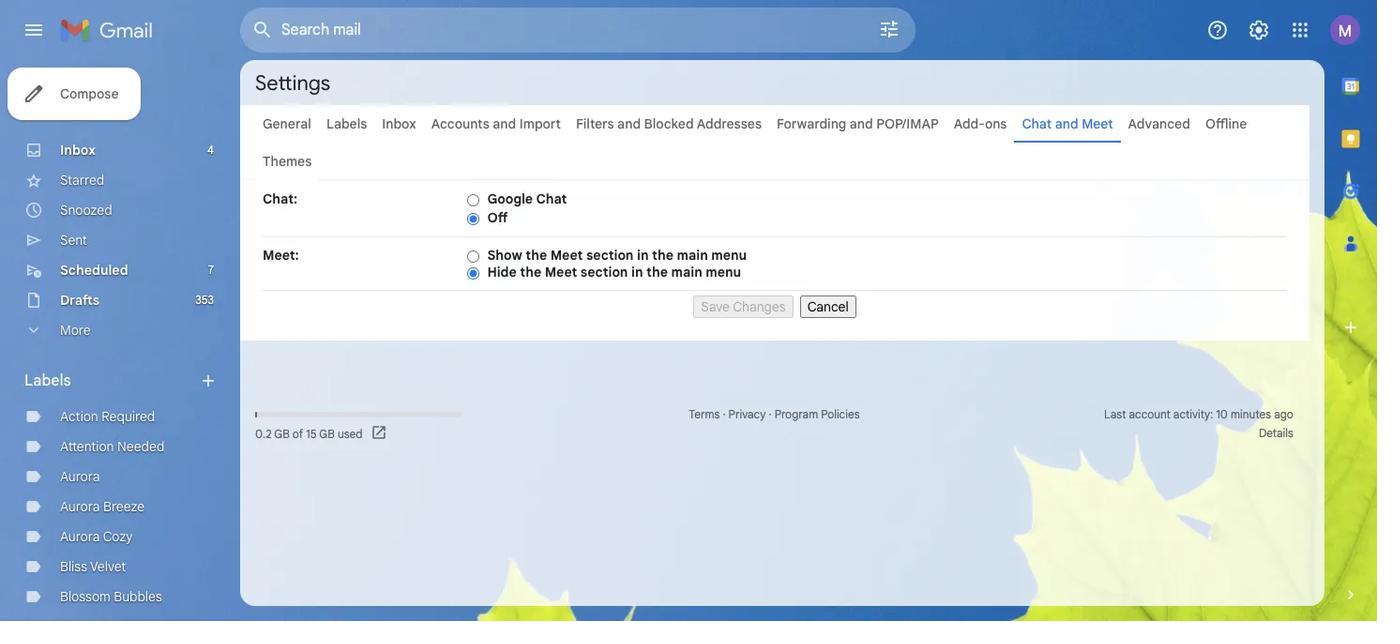 Task type: locate. For each thing, give the bounding box(es) containing it.
0.2
[[255, 426, 272, 440]]

1 and from the left
[[493, 115, 516, 132]]

0 vertical spatial inbox
[[382, 115, 416, 132]]

labels inside navigation
[[24, 372, 71, 390]]

aurora down aurora 'link'
[[60, 498, 100, 515]]

meet for hide
[[545, 264, 577, 281]]

labels for labels link
[[326, 115, 367, 132]]

Off radio
[[468, 212, 480, 226]]

action required link
[[60, 408, 155, 425]]

meet for chat
[[1082, 115, 1113, 132]]

gb right 15
[[319, 426, 335, 440]]

0 horizontal spatial gb
[[274, 426, 290, 440]]

0 vertical spatial labels
[[326, 115, 367, 132]]

gb
[[274, 426, 290, 440], [319, 426, 335, 440]]

2 and from the left
[[617, 115, 641, 132]]

1 horizontal spatial inbox
[[382, 115, 416, 132]]

program policies link
[[775, 407, 860, 421]]

1 horizontal spatial gb
[[319, 426, 335, 440]]

attention needed link
[[60, 438, 164, 455]]

scheduled link
[[60, 262, 128, 279]]

meet:
[[263, 247, 299, 264]]

3 aurora from the top
[[60, 528, 100, 545]]

4 and from the left
[[1055, 115, 1079, 132]]

in for show the meet section in the main menu
[[637, 247, 649, 264]]

chat
[[1022, 115, 1052, 132], [536, 190, 567, 207]]

starred link
[[60, 172, 104, 189]]

0 vertical spatial chat
[[1022, 115, 1052, 132]]

1 vertical spatial inbox link
[[60, 142, 96, 159]]

aurora up bliss
[[60, 528, 100, 545]]

aurora breeze
[[60, 498, 145, 515]]

google
[[487, 190, 533, 207]]

and for accounts
[[493, 115, 516, 132]]

themes link
[[263, 153, 312, 170]]

activity:
[[1174, 407, 1213, 421]]

labels right "general"
[[326, 115, 367, 132]]

tab list
[[1325, 60, 1377, 554]]

scheduled
[[60, 262, 128, 279]]

· right privacy link
[[769, 407, 772, 421]]

compose
[[60, 85, 119, 102]]

filters
[[576, 115, 614, 132]]

0 horizontal spatial inbox
[[60, 142, 96, 159]]

bliss velvet link
[[60, 558, 126, 575]]

1 horizontal spatial ·
[[769, 407, 772, 421]]

drafts link
[[60, 292, 100, 309]]

aurora
[[60, 468, 100, 485], [60, 498, 100, 515], [60, 528, 100, 545]]

footer
[[240, 405, 1310, 443]]

section for hide
[[581, 264, 628, 281]]

10
[[1216, 407, 1228, 421]]

inbox inside labels navigation
[[60, 142, 96, 159]]

cancel button
[[800, 296, 856, 318]]

labels
[[326, 115, 367, 132], [24, 372, 71, 390]]

inbox link up starred link
[[60, 142, 96, 159]]

labels navigation
[[0, 60, 240, 621]]

follow link to manage storage image
[[370, 424, 389, 443]]

0 horizontal spatial labels
[[24, 372, 71, 390]]

section for show
[[586, 247, 634, 264]]

save changes button
[[694, 296, 793, 318]]

1 vertical spatial inbox
[[60, 142, 96, 159]]

0 horizontal spatial chat
[[536, 190, 567, 207]]

·
[[723, 407, 726, 421], [769, 407, 772, 421]]

details
[[1259, 426, 1294, 440]]

chat:
[[263, 190, 297, 207]]

Hide the Meet section in the main menu radio
[[468, 266, 480, 280]]

and for filters
[[617, 115, 641, 132]]

and right ons
[[1055, 115, 1079, 132]]

0 horizontal spatial inbox link
[[60, 142, 96, 159]]

inbox link right labels link
[[382, 115, 416, 132]]

sent
[[60, 232, 87, 249]]

settings
[[255, 70, 330, 95]]

save
[[701, 298, 730, 315]]

action required
[[60, 408, 155, 425]]

blocked
[[644, 115, 694, 132]]

forwarding
[[777, 115, 846, 132]]

offline
[[1206, 115, 1247, 132]]

privacy link
[[729, 407, 766, 421]]

1 vertical spatial labels
[[24, 372, 71, 390]]

0 horizontal spatial ·
[[723, 407, 726, 421]]

off
[[487, 209, 508, 226]]

last account activity: 10 minutes ago details
[[1104, 407, 1294, 440]]

1 vertical spatial chat
[[536, 190, 567, 207]]

2 · from the left
[[769, 407, 772, 421]]

· right terms
[[723, 407, 726, 421]]

inbox for bottommost inbox link
[[60, 142, 96, 159]]

0 vertical spatial aurora
[[60, 468, 100, 485]]

main for hide the meet section in the main menu
[[671, 264, 702, 281]]

and right filters
[[617, 115, 641, 132]]

navigation
[[263, 291, 1287, 318]]

advanced
[[1128, 115, 1190, 132]]

meet
[[1082, 115, 1113, 132], [550, 247, 583, 264], [545, 264, 577, 281]]

accounts
[[431, 115, 490, 132]]

chat right the google
[[536, 190, 567, 207]]

2 vertical spatial aurora
[[60, 528, 100, 545]]

section
[[586, 247, 634, 264], [581, 264, 628, 281]]

inbox up starred link
[[60, 142, 96, 159]]

chat right ons
[[1022, 115, 1052, 132]]

1 horizontal spatial labels
[[326, 115, 367, 132]]

chat and meet
[[1022, 115, 1113, 132]]

aurora down attention
[[60, 468, 100, 485]]

blossom bubbles
[[60, 588, 162, 605]]

details link
[[1259, 426, 1294, 440]]

and left pop/imap
[[850, 115, 873, 132]]

gb left of
[[274, 426, 290, 440]]

advanced link
[[1128, 115, 1190, 132]]

terms · privacy · program policies
[[689, 407, 860, 421]]

aurora for aurora cozy
[[60, 528, 100, 545]]

Google Chat radio
[[468, 193, 480, 207]]

Search mail text field
[[281, 21, 826, 39]]

1 horizontal spatial inbox link
[[382, 115, 416, 132]]

inbox right labels link
[[382, 115, 416, 132]]

1 aurora from the top
[[60, 468, 100, 485]]

None search field
[[240, 8, 916, 53]]

in
[[637, 247, 649, 264], [631, 264, 643, 281]]

the
[[526, 247, 547, 264], [652, 247, 674, 264], [520, 264, 541, 281], [646, 264, 668, 281]]

15
[[306, 426, 317, 440]]

and left import
[[493, 115, 516, 132]]

0 vertical spatial inbox link
[[382, 115, 416, 132]]

cozy
[[103, 528, 133, 545]]

show the meet section in the main menu
[[487, 247, 747, 264]]

3 and from the left
[[850, 115, 873, 132]]

1 vertical spatial aurora
[[60, 498, 100, 515]]

inbox link
[[382, 115, 416, 132], [60, 142, 96, 159]]

menu
[[711, 247, 747, 264], [706, 264, 741, 281]]

2 gb from the left
[[319, 426, 335, 440]]

2 aurora from the top
[[60, 498, 100, 515]]

and
[[493, 115, 516, 132], [617, 115, 641, 132], [850, 115, 873, 132], [1055, 115, 1079, 132]]

sent link
[[60, 232, 87, 249]]

action
[[60, 408, 98, 425]]

aurora breeze link
[[60, 498, 145, 515]]

labels up action
[[24, 372, 71, 390]]

ons
[[985, 115, 1007, 132]]



Task type: vqa. For each thing, say whether or not it's contained in the screenshot.
Support icon
yes



Task type: describe. For each thing, give the bounding box(es) containing it.
inbox for top inbox link
[[382, 115, 416, 132]]

1 gb from the left
[[274, 426, 290, 440]]

1 · from the left
[[723, 407, 726, 421]]

filters and blocked addresses
[[576, 115, 762, 132]]

addresses
[[697, 115, 762, 132]]

velvet
[[90, 558, 126, 575]]

compose button
[[8, 68, 141, 120]]

needed
[[117, 438, 164, 455]]

drafts
[[60, 292, 100, 309]]

last
[[1104, 407, 1126, 421]]

353
[[195, 293, 214, 307]]

used
[[338, 426, 363, 440]]

labels link
[[326, 115, 367, 132]]

snoozed
[[60, 202, 112, 219]]

snoozed link
[[60, 202, 112, 219]]

bliss
[[60, 558, 87, 575]]

meet for show
[[550, 247, 583, 264]]

7
[[208, 263, 214, 277]]

aurora cozy
[[60, 528, 133, 545]]

google chat
[[487, 190, 567, 207]]

main menu image
[[23, 19, 45, 41]]

settings image
[[1248, 19, 1270, 41]]

accounts and import link
[[431, 115, 561, 132]]

aurora for aurora breeze
[[60, 498, 100, 515]]

cancel
[[808, 298, 849, 315]]

bliss velvet
[[60, 558, 126, 575]]

save changes
[[701, 298, 786, 315]]

footer containing terms
[[240, 405, 1310, 443]]

attention needed
[[60, 438, 164, 455]]

show
[[487, 247, 522, 264]]

bubbles
[[114, 588, 162, 605]]

import
[[520, 115, 561, 132]]

privacy
[[729, 407, 766, 421]]

terms
[[689, 407, 720, 421]]

offline link
[[1206, 115, 1247, 132]]

support image
[[1207, 19, 1229, 41]]

aurora link
[[60, 468, 100, 485]]

minutes
[[1231, 407, 1271, 421]]

filters and blocked addresses link
[[576, 115, 762, 132]]

labels heading
[[24, 372, 199, 390]]

aurora for aurora 'link'
[[60, 468, 100, 485]]

0.2 gb of 15 gb used
[[255, 426, 363, 440]]

advanced search options image
[[871, 10, 908, 48]]

ago
[[1274, 407, 1294, 421]]

more
[[60, 322, 91, 339]]

labels for 'labels' heading
[[24, 372, 71, 390]]

add-ons link
[[954, 115, 1007, 132]]

hide
[[487, 264, 517, 281]]

blossom
[[60, 588, 110, 605]]

general
[[263, 115, 311, 132]]

Show the Meet section in the main menu radio
[[468, 249, 480, 263]]

breeze
[[103, 498, 145, 515]]

gmail image
[[60, 11, 162, 49]]

policies
[[821, 407, 860, 421]]

hide the meet section in the main menu
[[487, 264, 741, 281]]

account
[[1129, 407, 1171, 421]]

of
[[293, 426, 303, 440]]

themes
[[263, 153, 312, 170]]

and for chat
[[1055, 115, 1079, 132]]

program
[[775, 407, 818, 421]]

changes
[[733, 298, 786, 315]]

in for hide the meet section in the main menu
[[631, 264, 643, 281]]

starred
[[60, 172, 104, 189]]

4
[[207, 143, 214, 157]]

attention
[[60, 438, 114, 455]]

required
[[102, 408, 155, 425]]

chat and meet link
[[1022, 115, 1113, 132]]

navigation containing save changes
[[263, 291, 1287, 318]]

pop/imap
[[877, 115, 939, 132]]

aurora cozy link
[[60, 528, 133, 545]]

menu for hide the meet section in the main menu
[[706, 264, 741, 281]]

and for forwarding
[[850, 115, 873, 132]]

add-
[[954, 115, 985, 132]]

accounts and import
[[431, 115, 561, 132]]

forwarding and pop/imap link
[[777, 115, 939, 132]]

blossom bubbles link
[[60, 588, 162, 605]]

forwarding and pop/imap
[[777, 115, 939, 132]]

main for show the meet section in the main menu
[[677, 247, 708, 264]]

menu for show the meet section in the main menu
[[711, 247, 747, 264]]

more button
[[0, 315, 225, 345]]

terms link
[[689, 407, 720, 421]]

general link
[[263, 115, 311, 132]]

search mail image
[[246, 13, 280, 47]]

1 horizontal spatial chat
[[1022, 115, 1052, 132]]

add-ons
[[954, 115, 1007, 132]]



